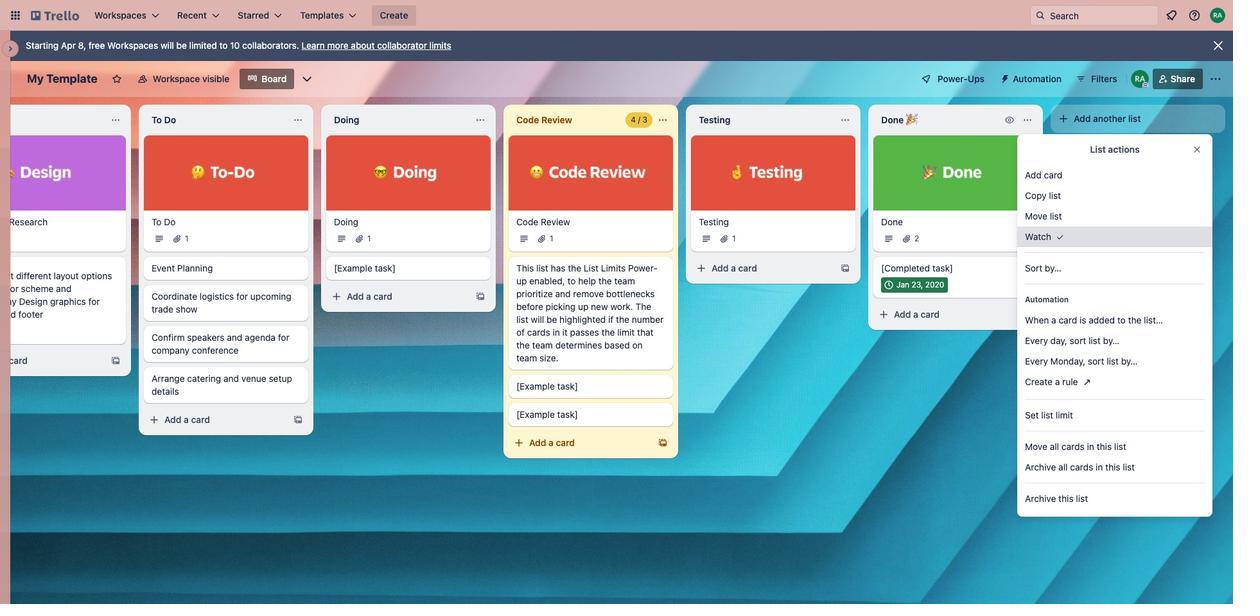 Task type: vqa. For each thing, say whether or not it's contained in the screenshot.
BASED
yes



Task type: locate. For each thing, give the bounding box(es) containing it.
task] for the [completed task] link
[[933, 262, 953, 273]]

1 to do from the top
[[152, 114, 176, 125]]

move inside move list link
[[1025, 211, 1048, 222]]

review inside text box
[[542, 114, 572, 125]]

create left rule
[[1025, 376, 1053, 387]]

team up the size.
[[532, 340, 553, 350]]

set list limit
[[1025, 410, 1073, 421]]

sort
[[1070, 335, 1086, 346], [1088, 356, 1105, 367]]

0 vertical spatial team
[[614, 275, 635, 286]]

1 vertical spatial and
[[227, 332, 242, 343]]

1 vertical spatial all
[[1059, 462, 1068, 473]]

[example task]
[[334, 262, 396, 273], [516, 381, 578, 392], [516, 409, 578, 420]]

0 horizontal spatial in
[[553, 327, 560, 338]]

do
[[164, 114, 176, 125], [164, 216, 176, 227]]

2 to do from the top
[[152, 216, 176, 227]]

doing link
[[334, 216, 483, 228]]

starting
[[26, 40, 59, 51]]

1 doing from the top
[[334, 114, 359, 125]]

ruby anderson (rubyanderson7) image
[[1131, 70, 1149, 88]]

and left venue
[[224, 373, 239, 384]]

to down workspace
[[152, 114, 162, 125]]

to
[[152, 114, 162, 125], [152, 216, 162, 227]]

create from template… image down sort
[[1023, 309, 1033, 320]]

1 horizontal spatial be
[[547, 314, 557, 325]]

task] for "[example task]" link to the middle
[[557, 381, 578, 392]]

1 every from the top
[[1025, 335, 1048, 346]]

2 horizontal spatial in
[[1096, 462, 1103, 473]]

do down workspace
[[164, 114, 176, 125]]

templates button
[[292, 5, 365, 26]]

add
[[1074, 113, 1091, 124], [1025, 170, 1042, 181], [712, 262, 729, 273], [347, 291, 364, 302], [894, 309, 911, 320], [164, 414, 181, 425], [529, 437, 546, 448]]

2 vertical spatial to
[[1118, 315, 1126, 326]]

create from template… image
[[475, 291, 486, 302], [293, 415, 303, 425], [658, 438, 668, 448]]

will inside this list has the list limits power- up enabled, to help the team prioritize and remove bottlenecks before picking up new work. the list will be highlighted if the number of cards in it passes the limit that the team determines based on team size.
[[531, 314, 544, 325]]

create from template… image left [completed
[[840, 263, 851, 273]]

team
[[614, 275, 635, 286], [532, 340, 553, 350], [516, 352, 537, 363]]

be
[[176, 40, 187, 51], [547, 314, 557, 325]]

0 vertical spatial doing
[[334, 114, 359, 125]]

🎉
[[906, 114, 918, 125]]

create up collaborator
[[380, 10, 408, 21]]

1 vertical spatial code review
[[516, 216, 570, 227]]

1 vertical spatial up
[[578, 301, 589, 312]]

jan 23, 2020
[[897, 280, 945, 289]]

workspaces
[[94, 10, 146, 21], [107, 40, 158, 51]]

sort for day,
[[1070, 335, 1086, 346]]

the
[[636, 301, 651, 312]]

card for doing
[[374, 291, 392, 302]]

the down if
[[602, 327, 615, 338]]

create from template… image
[[840, 263, 851, 273], [1023, 309, 1033, 320], [110, 356, 121, 366]]

limit
[[618, 327, 635, 338], [1056, 410, 1073, 421]]

0 vertical spatial [example
[[334, 262, 372, 273]]

1 code from the top
[[516, 114, 539, 125]]

list up sm icon
[[1050, 211, 1062, 222]]

card for to do
[[191, 414, 210, 425]]

archive inside archive all cards in this list link
[[1025, 462, 1056, 473]]

1 horizontal spatial power-
[[938, 73, 968, 84]]

team up bottlenecks
[[614, 275, 635, 286]]

2 every from the top
[[1025, 356, 1048, 367]]

workspace
[[153, 73, 200, 84]]

in down 'move all cards in this list' link
[[1096, 462, 1103, 473]]

be down picking
[[547, 314, 557, 325]]

1 horizontal spatial for
[[278, 332, 290, 343]]

add inside button
[[1074, 113, 1091, 124]]

1 vertical spatial sort
[[1088, 356, 1105, 367]]

when a card is added to the list… link
[[1018, 310, 1213, 331]]

cards for archive
[[1070, 462, 1093, 473]]

limits
[[430, 40, 451, 51]]

rule
[[1063, 376, 1078, 387]]

every down when
[[1025, 335, 1048, 346]]

2 testing from the top
[[699, 216, 729, 227]]

1 vertical spatial automation
[[1025, 295, 1069, 304]]

card for code review
[[556, 437, 575, 448]]

0 vertical spatial done
[[881, 114, 904, 125]]

1 horizontal spatial will
[[531, 314, 544, 325]]

create
[[380, 10, 408, 21], [1025, 376, 1053, 387]]

2 vertical spatial and
[[224, 373, 239, 384]]

the down limits
[[599, 275, 612, 286]]

for right 'agenda'
[[278, 332, 290, 343]]

to inside this list has the list limits power- up enabled, to help the team prioritize and remove bottlenecks before picking up new work. the list will be highlighted if the number of cards in it passes the limit that the team determines based on team size.
[[568, 275, 576, 286]]

1 code review from the top
[[516, 114, 572, 125]]

Code Review text field
[[509, 110, 626, 130]]

limit right set
[[1056, 410, 1073, 421]]

1 1 from the left
[[185, 234, 189, 243]]

0 horizontal spatial limit
[[618, 327, 635, 338]]

2 done from the top
[[881, 216, 903, 227]]

task]
[[375, 262, 396, 273], [933, 262, 953, 273], [557, 381, 578, 392], [557, 409, 578, 420]]

by… right sort
[[1045, 263, 1062, 274]]

2 1 from the left
[[367, 234, 371, 243]]

add card
[[1025, 170, 1063, 181]]

0 vertical spatial to do
[[152, 114, 176, 125]]

0 vertical spatial archive
[[1025, 462, 1056, 473]]

add for code review
[[529, 437, 546, 448]]

0 vertical spatial this
[[1097, 441, 1112, 452]]

and inside confirm speakers and agenda for company conference
[[227, 332, 242, 343]]

0 horizontal spatial by…
[[1045, 263, 1062, 274]]

0 vertical spatial move
[[1025, 211, 1048, 222]]

1 vertical spatial doing
[[334, 216, 358, 227]]

a for testing
[[731, 262, 736, 273]]

0 vertical spatial code
[[516, 114, 539, 125]]

to for to do link
[[152, 216, 162, 227]]

by… for monday,
[[1121, 356, 1138, 367]]

2 horizontal spatial create from template… image
[[1023, 309, 1033, 320]]

testing for "testing" text field at the right top of the page
[[699, 114, 731, 125]]

to do down workspace
[[152, 114, 176, 125]]

to do inside 'text field'
[[152, 114, 176, 125]]

to left 10 at the left of page
[[219, 40, 228, 51]]

2 to from the top
[[152, 216, 162, 227]]

2 move from the top
[[1025, 441, 1048, 452]]

0 vertical spatial to
[[152, 114, 162, 125]]

1 done from the top
[[881, 114, 904, 125]]

1 down doing link
[[367, 234, 371, 243]]

to up event
[[152, 216, 162, 227]]

1 vertical spatial archive
[[1025, 493, 1056, 504]]

0 vertical spatial create from template… image
[[840, 263, 851, 273]]

limit up based
[[618, 327, 635, 338]]

1 testing from the top
[[699, 114, 731, 125]]

testing inside text field
[[699, 114, 731, 125]]

by… down every day, sort list by… link
[[1121, 356, 1138, 367]]

create from template… image for [example task]
[[475, 291, 486, 302]]

up up highlighted
[[578, 301, 589, 312]]

create for create
[[380, 10, 408, 21]]

the right has
[[568, 262, 581, 273]]

move inside 'move all cards in this list' link
[[1025, 441, 1048, 452]]

2 horizontal spatial by…
[[1121, 356, 1138, 367]]

0 vertical spatial limit
[[618, 327, 635, 338]]

do inside 'text field'
[[164, 114, 176, 125]]

1 up event planning
[[185, 234, 189, 243]]

in inside this list has the list limits power- up enabled, to help the team prioritize and remove bottlenecks before picking up new work. the list will be highlighted if the number of cards in it passes the limit that the team determines based on team size.
[[553, 327, 560, 338]]

1 vertical spatial be
[[547, 314, 557, 325]]

workspaces up free
[[94, 10, 146, 21]]

archive for archive all cards in this list
[[1025, 462, 1056, 473]]

0 vertical spatial by…
[[1045, 263, 1062, 274]]

workspaces inside popup button
[[94, 10, 146, 21]]

archive all cards in this list
[[1025, 462, 1135, 473]]

sort down every day, sort list by… link
[[1088, 356, 1105, 367]]

0 vertical spatial all
[[1050, 441, 1059, 452]]

power- up done 🎉 text field at the top
[[938, 73, 968, 84]]

list inside "link"
[[1042, 410, 1054, 421]]

0 vertical spatial list
[[1090, 144, 1106, 155]]

0 horizontal spatial sort
[[1070, 335, 1086, 346]]

every for every monday, sort list by…
[[1025, 356, 1048, 367]]

list
[[1129, 113, 1141, 124], [1049, 190, 1061, 201], [1050, 211, 1062, 222], [536, 262, 548, 273], [516, 314, 529, 325], [1089, 335, 1101, 346], [1107, 356, 1119, 367], [1042, 410, 1054, 421], [1115, 441, 1127, 452], [1123, 462, 1135, 473], [1076, 493, 1088, 504]]

archive all cards in this list link
[[1018, 457, 1213, 478]]

move down copy
[[1025, 211, 1048, 222]]

automation up when
[[1025, 295, 1069, 304]]

all for move
[[1050, 441, 1059, 452]]

will up workspace
[[161, 40, 174, 51]]

0 vertical spatial testing
[[699, 114, 731, 125]]

starting apr 8, free workspaces will be limited to 10 collaborators. learn more about collaborator limits
[[26, 40, 451, 51]]

highlighted
[[560, 314, 606, 325]]

2 review from the top
[[541, 216, 570, 227]]

2 do from the top
[[164, 216, 176, 227]]

create from template… image for this list has the list limits power- up enabled, to help the team prioritize and remove bottlenecks before picking up new work. the list will be highlighted if the number of cards in it passes the limit that the team determines based on team size.
[[658, 438, 668, 448]]

Doing text field
[[326, 110, 470, 130]]

0 horizontal spatial create from template… image
[[293, 415, 303, 425]]

every monday, sort list by… link
[[1018, 351, 1213, 372]]

do up event
[[164, 216, 176, 227]]

cards inside this list has the list limits power- up enabled, to help the team prioritize and remove bottlenecks before picking up new work. the list will be highlighted if the number of cards in it passes the limit that the team determines based on team size.
[[527, 327, 550, 338]]

archive up archive this list
[[1025, 462, 1056, 473]]

and up conference
[[227, 332, 242, 343]]

add a card for [example task]
[[347, 291, 392, 302]]

code review link
[[516, 216, 666, 228]]

1 horizontal spatial create from template… image
[[840, 263, 851, 273]]

this
[[1097, 441, 1112, 452], [1106, 462, 1121, 473], [1059, 493, 1074, 504]]

add a card for this list has the list limits power- up enabled, to help the team prioritize and remove bottlenecks before picking up new work. the list will be highlighted if the number of cards in it passes the limit that the team determines based on team size.
[[529, 437, 575, 448]]

code inside text box
[[516, 114, 539, 125]]

event planning link
[[152, 262, 301, 275]]

doing inside text box
[[334, 114, 359, 125]]

1 horizontal spatial up
[[578, 301, 589, 312]]

0 vertical spatial in
[[553, 327, 560, 338]]

testing for testing link
[[699, 216, 729, 227]]

0 vertical spatial to
[[219, 40, 228, 51]]

by…
[[1045, 263, 1062, 274], [1103, 335, 1120, 346], [1121, 356, 1138, 367]]

automation left filters button on the top of the page
[[1013, 73, 1062, 84]]

done up [completed
[[881, 216, 903, 227]]

0 vertical spatial cards
[[527, 327, 550, 338]]

workspace visible
[[153, 73, 230, 84]]

Done 🎉 text field
[[874, 110, 1002, 130]]

sort for monday,
[[1088, 356, 1105, 367]]

sort by… link
[[1018, 258, 1213, 279]]

ruby anderson (rubyanderson7) image
[[1210, 8, 1226, 23]]

done inside text field
[[881, 114, 904, 125]]

a for doing
[[366, 291, 371, 302]]

1 archive from the top
[[1025, 462, 1056, 473]]

add a card button for [example task]
[[326, 286, 468, 307]]

4 1 from the left
[[732, 234, 736, 243]]

list left actions
[[1090, 144, 1106, 155]]

will down the before at the left of the page
[[531, 314, 544, 325]]

1 vertical spatial create from template… image
[[1023, 309, 1033, 320]]

to
[[219, 40, 228, 51], [568, 275, 576, 286], [1118, 315, 1126, 326]]

testing link
[[699, 216, 848, 228]]

and up picking
[[555, 288, 571, 299]]

0 horizontal spatial up
[[516, 275, 527, 286]]

this up archive all cards in this list link
[[1097, 441, 1112, 452]]

will
[[161, 40, 174, 51], [531, 314, 544, 325]]

confirm
[[152, 332, 185, 343]]

be left 'limited'
[[176, 40, 187, 51]]

0 horizontal spatial create from template… image
[[110, 356, 121, 366]]

[example
[[334, 262, 372, 273], [516, 381, 555, 392], [516, 409, 555, 420]]

this down 'move all cards in this list' link
[[1106, 462, 1121, 473]]

arrange catering and venue setup details link
[[152, 372, 301, 398]]

move for move all cards in this list
[[1025, 441, 1048, 452]]

2 vertical spatial [example
[[516, 409, 555, 420]]

workspaces down workspaces popup button
[[107, 40, 158, 51]]

23,
[[912, 280, 923, 289]]

0 vertical spatial for
[[236, 291, 248, 302]]

1 vertical spatial create
[[1025, 376, 1053, 387]]

2 vertical spatial create from template… image
[[658, 438, 668, 448]]

0 vertical spatial create from template… image
[[475, 291, 486, 302]]

this inside archive this list link
[[1059, 493, 1074, 504]]

in for archive
[[1096, 462, 1103, 473]]

in left it
[[553, 327, 560, 338]]

1 vertical spatial every
[[1025, 356, 1048, 367]]

0 horizontal spatial will
[[161, 40, 174, 51]]

0 vertical spatial every
[[1025, 335, 1048, 346]]

primary element
[[0, 0, 1233, 31]]

code
[[516, 114, 539, 125], [516, 216, 539, 227]]

this list has the list limits power- up enabled, to help the team prioritize and remove bottlenecks before picking up new work. the list will be highlighted if the number of cards in it passes the limit that the team determines based on team size. link
[[516, 262, 666, 365]]

create inside button
[[380, 10, 408, 21]]

2 code review from the top
[[516, 216, 570, 227]]

recent button
[[170, 5, 227, 26]]

this inside archive all cards in this list link
[[1106, 462, 1121, 473]]

list down every day, sort list by… link
[[1107, 356, 1119, 367]]

1 to from the top
[[152, 114, 162, 125]]

power-ups button
[[912, 69, 992, 89]]

to inside 'text field'
[[152, 114, 162, 125]]

to do for to do 'text field'
[[152, 114, 176, 125]]

done for done
[[881, 216, 903, 227]]

to inside when a card is added to the list… link
[[1118, 315, 1126, 326]]

determines
[[555, 340, 602, 350]]

list up the help
[[584, 262, 599, 273]]

2 vertical spatial in
[[1096, 462, 1103, 473]]

0 horizontal spatial be
[[176, 40, 187, 51]]

1 vertical spatial move
[[1025, 441, 1048, 452]]

1 do from the top
[[164, 114, 176, 125]]

this for move all cards in this list
[[1097, 441, 1112, 452]]

code review
[[516, 114, 572, 125], [516, 216, 570, 227]]

all down move all cards in this list
[[1059, 462, 1068, 473]]

1 horizontal spatial sort
[[1088, 356, 1105, 367]]

1 move from the top
[[1025, 211, 1048, 222]]

1 vertical spatial create from template… image
[[293, 415, 303, 425]]

the down of
[[516, 340, 530, 350]]

sort
[[1025, 263, 1043, 274]]

doing for doing link
[[334, 216, 358, 227]]

about
[[351, 40, 375, 51]]

cards right of
[[527, 327, 550, 338]]

every up create a rule at the right bottom
[[1025, 356, 1048, 367]]

sort right 'day,'
[[1070, 335, 1086, 346]]

0 horizontal spatial power-
[[628, 262, 658, 273]]

0 vertical spatial power-
[[938, 73, 968, 84]]

Jan 23, 2020 checkbox
[[881, 277, 948, 293]]

1 vertical spatial done
[[881, 216, 903, 227]]

code review for code review link
[[516, 216, 570, 227]]

0 horizontal spatial for
[[236, 291, 248, 302]]

1 horizontal spatial limit
[[1056, 410, 1073, 421]]

1 review from the top
[[542, 114, 572, 125]]

archive
[[1025, 462, 1056, 473], [1025, 493, 1056, 504]]

[completed task]
[[881, 262, 953, 273]]

3
[[643, 115, 648, 125]]

picking
[[546, 301, 576, 312]]

watch
[[1025, 231, 1054, 242]]

1 down testing link
[[732, 234, 736, 243]]

1 vertical spatial list
[[584, 262, 599, 273]]

every for every day, sort list by…
[[1025, 335, 1048, 346]]

add another list
[[1074, 113, 1141, 124]]

list right another
[[1129, 113, 1141, 124]]

10
[[230, 40, 240, 51]]

None text field
[[0, 110, 105, 130]]

0 vertical spatial code review
[[516, 114, 572, 125]]

cards down move all cards in this list
[[1070, 462, 1093, 473]]

code review inside text box
[[516, 114, 572, 125]]

1 vertical spatial [example
[[516, 381, 555, 392]]

to do up event
[[152, 216, 176, 227]]

move down set
[[1025, 441, 1048, 452]]

2
[[915, 234, 919, 243]]

0 vertical spatial do
[[164, 114, 176, 125]]

add a card for event planning
[[164, 414, 210, 425]]

0 vertical spatial create
[[380, 10, 408, 21]]

by… down when a card is added to the list… link
[[1103, 335, 1120, 346]]

1 vertical spatial will
[[531, 314, 544, 325]]

search image
[[1036, 10, 1046, 21]]

1 vertical spatial workspaces
[[107, 40, 158, 51]]

agenda
[[245, 332, 276, 343]]

learn more about collaborator limits link
[[302, 40, 451, 51]]

do for to do 'text field'
[[164, 114, 176, 125]]

done left 🎉
[[881, 114, 904, 125]]

1 vertical spatial cards
[[1062, 441, 1085, 452]]

to right added
[[1118, 315, 1126, 326]]

Board name text field
[[21, 69, 104, 89]]

0 vertical spatial and
[[555, 288, 571, 299]]

every day, sort list by… link
[[1018, 331, 1213, 351]]

number
[[632, 314, 664, 325]]

more
[[327, 40, 349, 51]]

confirm speakers and agenda for company conference link
[[152, 331, 301, 357]]

1 horizontal spatial by…
[[1103, 335, 1120, 346]]

to left the help
[[568, 275, 576, 286]]

for right logistics
[[236, 291, 248, 302]]

2 doing from the top
[[334, 216, 358, 227]]

2 vertical spatial this
[[1059, 493, 1074, 504]]

0 notifications image
[[1164, 8, 1179, 23]]

0 vertical spatial workspaces
[[94, 10, 146, 21]]

1 vertical spatial for
[[278, 332, 290, 343]]

create for create a rule
[[1025, 376, 1053, 387]]

planning
[[177, 262, 213, 273]]

list right set
[[1042, 410, 1054, 421]]

all down set list limit
[[1050, 441, 1059, 452]]

[example for "[example task]" link to the middle
[[516, 381, 555, 392]]

1 horizontal spatial to
[[568, 275, 576, 286]]

2 horizontal spatial create from template… image
[[658, 438, 668, 448]]

1 vertical spatial [example task] link
[[516, 380, 666, 393]]

move
[[1025, 211, 1048, 222], [1025, 441, 1048, 452]]

1 vertical spatial code
[[516, 216, 539, 227]]

this down archive all cards in this list
[[1059, 493, 1074, 504]]

list up archive all cards in this list link
[[1115, 441, 1127, 452]]

set
[[1025, 410, 1039, 421]]

1 vertical spatial to
[[152, 216, 162, 227]]

3 1 from the left
[[550, 234, 553, 243]]

and for for
[[227, 332, 242, 343]]

2 vertical spatial [example task]
[[516, 409, 578, 420]]

1 up has
[[550, 234, 553, 243]]

archive inside archive this list link
[[1025, 493, 1056, 504]]

team left the size.
[[516, 352, 537, 363]]

2 archive from the top
[[1025, 493, 1056, 504]]

Testing text field
[[691, 110, 835, 130]]

all
[[1050, 441, 1059, 452], [1059, 462, 1068, 473]]

the left list…
[[1128, 315, 1142, 326]]

1 vertical spatial limit
[[1056, 410, 1073, 421]]

done link
[[881, 216, 1030, 228]]

2 horizontal spatial to
[[1118, 315, 1126, 326]]

up down this
[[516, 275, 527, 286]]

this inside 'move all cards in this list' link
[[1097, 441, 1112, 452]]

review
[[542, 114, 572, 125], [541, 216, 570, 227]]

jan
[[897, 280, 910, 289]]

in up archive all cards in this list
[[1087, 441, 1095, 452]]

0 horizontal spatial create
[[380, 10, 408, 21]]

every
[[1025, 335, 1048, 346], [1025, 356, 1048, 367]]

cards up archive all cards in this list
[[1062, 441, 1085, 452]]

1 horizontal spatial create from template… image
[[475, 291, 486, 302]]

collaborator
[[377, 40, 427, 51]]

archive down archive all cards in this list
[[1025, 493, 1056, 504]]

create from template… image left company on the bottom left of page
[[110, 356, 121, 366]]

2 vertical spatial cards
[[1070, 462, 1093, 473]]

and inside arrange catering and venue setup details
[[224, 373, 239, 384]]

power- up bottlenecks
[[628, 262, 658, 273]]

1 vertical spatial to
[[568, 275, 576, 286]]

2 code from the top
[[516, 216, 539, 227]]

1 for code review
[[550, 234, 553, 243]]

1 vertical spatial by…
[[1103, 335, 1120, 346]]

1 vertical spatial power-
[[628, 262, 658, 273]]



Task type: describe. For each thing, give the bounding box(es) containing it.
list up enabled,
[[536, 262, 548, 273]]

4 / 3
[[631, 115, 648, 125]]

share
[[1171, 73, 1195, 84]]

a for done 🎉
[[914, 309, 919, 320]]

card for done 🎉
[[921, 309, 940, 320]]

board link
[[240, 69, 294, 89]]

cards for move
[[1062, 441, 1085, 452]]

is
[[1080, 315, 1087, 326]]

template
[[46, 72, 98, 85]]

added
[[1089, 315, 1115, 326]]

setup
[[269, 373, 292, 384]]

in for move
[[1087, 441, 1095, 452]]

0 vertical spatial up
[[516, 275, 527, 286]]

4
[[631, 115, 636, 125]]

task] for "[example task]" link to the top
[[375, 262, 396, 273]]

show menu image
[[1210, 73, 1222, 85]]

watch link
[[1018, 227, 1213, 247]]

list…
[[1144, 315, 1163, 326]]

/
[[638, 115, 641, 125]]

Search field
[[1046, 6, 1158, 25]]

before
[[516, 301, 543, 312]]

create from template… image for event planning
[[293, 415, 303, 425]]

1 vertical spatial [example task]
[[516, 381, 578, 392]]

and for setup
[[224, 373, 239, 384]]

1 vertical spatial team
[[532, 340, 553, 350]]

apr
[[61, 40, 76, 51]]

all for archive
[[1059, 462, 1068, 473]]

power- inside button
[[938, 73, 968, 84]]

copy
[[1025, 190, 1047, 201]]

doing for doing text box on the left top of page
[[334, 114, 359, 125]]

add for doing
[[347, 291, 364, 302]]

power-ups
[[938, 73, 985, 84]]

limits
[[601, 262, 626, 273]]

copy list
[[1025, 190, 1061, 201]]

2 vertical spatial [example task] link
[[516, 408, 666, 421]]

list right copy
[[1049, 190, 1061, 201]]

limit inside this list has the list limits power- up enabled, to help the team prioritize and remove bottlenecks before picking up new work. the list will be highlighted if the number of cards in it passes the limit that the team determines based on team size.
[[618, 327, 635, 338]]

2 vertical spatial team
[[516, 352, 537, 363]]

list down 'move all cards in this list' link
[[1123, 462, 1135, 473]]

star or unstar board image
[[112, 74, 122, 84]]

task] for bottom "[example task]" link
[[557, 409, 578, 420]]

add a card button for this list has the list limits power- up enabled, to help the team prioritize and remove bottlenecks before picking up new work. the list will be highlighted if the number of cards in it passes the limit that the team determines based on team size.
[[509, 433, 650, 453]]

a for to do
[[184, 414, 189, 425]]

sm image
[[1054, 231, 1067, 243]]

share button
[[1153, 69, 1203, 89]]

move list link
[[1018, 206, 1213, 227]]

this for archive all cards in this list
[[1106, 462, 1121, 473]]

arrange
[[152, 373, 185, 384]]

every monday, sort list by…
[[1025, 356, 1138, 367]]

every day, sort list by…
[[1025, 335, 1120, 346]]

automation button
[[995, 69, 1070, 89]]

list up of
[[516, 314, 529, 325]]

starred
[[238, 10, 269, 21]]

list actions
[[1090, 144, 1140, 155]]

and inside this list has the list limits power- up enabled, to help the team prioritize and remove bottlenecks before picking up new work. the list will be highlighted if the number of cards in it passes the limit that the team determines based on team size.
[[555, 288, 571, 299]]

code for code review text box
[[516, 114, 539, 125]]

for inside confirm speakers and agenda for company conference
[[278, 332, 290, 343]]

0 vertical spatial will
[[161, 40, 174, 51]]

back to home image
[[31, 5, 79, 26]]

be inside this list has the list limits power- up enabled, to help the team prioritize and remove bottlenecks before picking up new work. the list will be highlighted if the number of cards in it passes the limit that the team determines based on team size.
[[547, 314, 557, 325]]

move list
[[1025, 211, 1062, 222]]

1 for testing
[[732, 234, 736, 243]]

that
[[637, 327, 654, 338]]

to do for to do link
[[152, 216, 176, 227]]

arrange catering and venue setup details
[[152, 373, 292, 397]]

upcoming
[[250, 291, 291, 302]]

learn
[[302, 40, 325, 51]]

if
[[608, 314, 614, 325]]

list down archive all cards in this list
[[1076, 493, 1088, 504]]

passes
[[570, 327, 599, 338]]

customize views image
[[301, 73, 314, 85]]

open information menu image
[[1188, 9, 1201, 22]]

card for testing
[[738, 262, 757, 273]]

add for to do
[[164, 414, 181, 425]]

1 horizontal spatial list
[[1090, 144, 1106, 155]]

do for to do link
[[164, 216, 176, 227]]

move all cards in this list link
[[1018, 437, 1213, 457]]

archive this list link
[[1018, 489, 1213, 509]]

trade
[[152, 304, 173, 315]]

list inside button
[[1129, 113, 1141, 124]]

0 vertical spatial [example task]
[[334, 262, 396, 273]]

filters
[[1091, 73, 1118, 84]]

To Do text field
[[144, 110, 288, 130]]

2020
[[926, 280, 945, 289]]

starred button
[[230, 5, 290, 26]]

0 horizontal spatial to
[[219, 40, 228, 51]]

on
[[632, 340, 643, 350]]

by… for day,
[[1103, 335, 1120, 346]]

recent
[[177, 10, 207, 21]]

set list limit link
[[1018, 405, 1213, 426]]

add for testing
[[712, 262, 729, 273]]

monday,
[[1051, 356, 1086, 367]]

create from template… image for testing
[[840, 263, 851, 273]]

[example for "[example task]" link to the top
[[334, 262, 372, 273]]

workspaces button
[[87, 5, 167, 26]]

filters button
[[1072, 69, 1121, 89]]

another
[[1093, 113, 1126, 124]]

my
[[27, 72, 44, 85]]

company
[[152, 345, 190, 356]]

[example for bottom "[example task]" link
[[516, 409, 555, 420]]

automation inside button
[[1013, 73, 1062, 84]]

review for code review link
[[541, 216, 570, 227]]

ups
[[968, 73, 985, 84]]

event
[[152, 262, 175, 273]]

1 for to do
[[185, 234, 189, 243]]

details
[[152, 386, 179, 397]]

move all cards in this list
[[1025, 441, 1127, 452]]

logistics
[[200, 291, 234, 302]]

0 vertical spatial [example task] link
[[334, 262, 483, 275]]

it
[[562, 327, 568, 338]]

this member is an admin of this board. image
[[1143, 82, 1148, 88]]

review for code review text box
[[542, 114, 572, 125]]

for inside coordinate logistics for upcoming trade show
[[236, 291, 248, 302]]

add a card button for event planning
[[144, 410, 285, 430]]

actions
[[1108, 144, 1140, 155]]

when
[[1025, 315, 1049, 326]]

1 for doing
[[367, 234, 371, 243]]

list down "when a card is added to the list…"
[[1089, 335, 1101, 346]]

a for code review
[[549, 437, 554, 448]]

list inside this list has the list limits power- up enabled, to help the team prioritize and remove bottlenecks before picking up new work. the list will be highlighted if the number of cards in it passes the limit that the team determines based on team size.
[[584, 262, 599, 273]]

workspace visible button
[[130, 69, 237, 89]]

code review for code review text box
[[516, 114, 572, 125]]

create from template… image for done 🎉
[[1023, 309, 1033, 320]]

this
[[516, 262, 534, 273]]

size.
[[540, 352, 559, 363]]

bottlenecks
[[606, 288, 655, 299]]

code for code review link
[[516, 216, 539, 227]]

has
[[551, 262, 566, 273]]

done for done 🎉
[[881, 114, 904, 125]]

move for move list
[[1025, 211, 1048, 222]]

2 vertical spatial create from template… image
[[110, 356, 121, 366]]

create a rule
[[1025, 376, 1078, 387]]

to for to do 'text field'
[[152, 114, 162, 125]]

add for done 🎉
[[894, 309, 911, 320]]

the right if
[[616, 314, 630, 325]]

my template
[[27, 72, 98, 85]]

archive this list
[[1025, 493, 1088, 504]]

conference
[[192, 345, 239, 356]]

0 vertical spatial be
[[176, 40, 187, 51]]

collaborators.
[[242, 40, 299, 51]]

archive for archive this list
[[1025, 493, 1056, 504]]

create button
[[372, 5, 416, 26]]

power- inside this list has the list limits power- up enabled, to help the team prioritize and remove bottlenecks before picking up new work. the list will be highlighted if the number of cards in it passes the limit that the team determines based on team size.
[[628, 262, 658, 273]]

[completed
[[881, 262, 930, 273]]

sm image
[[995, 69, 1013, 87]]

day,
[[1051, 335, 1068, 346]]

board
[[262, 73, 287, 84]]

confirm speakers and agenda for company conference
[[152, 332, 290, 356]]

of
[[516, 327, 525, 338]]

based
[[605, 340, 630, 350]]

enabled,
[[529, 275, 565, 286]]

coordinate logistics for upcoming trade show
[[152, 291, 291, 315]]

templates
[[300, 10, 344, 21]]

add another list button
[[1051, 105, 1226, 133]]

limit inside set list limit "link"
[[1056, 410, 1073, 421]]

done 🎉
[[881, 114, 918, 125]]



